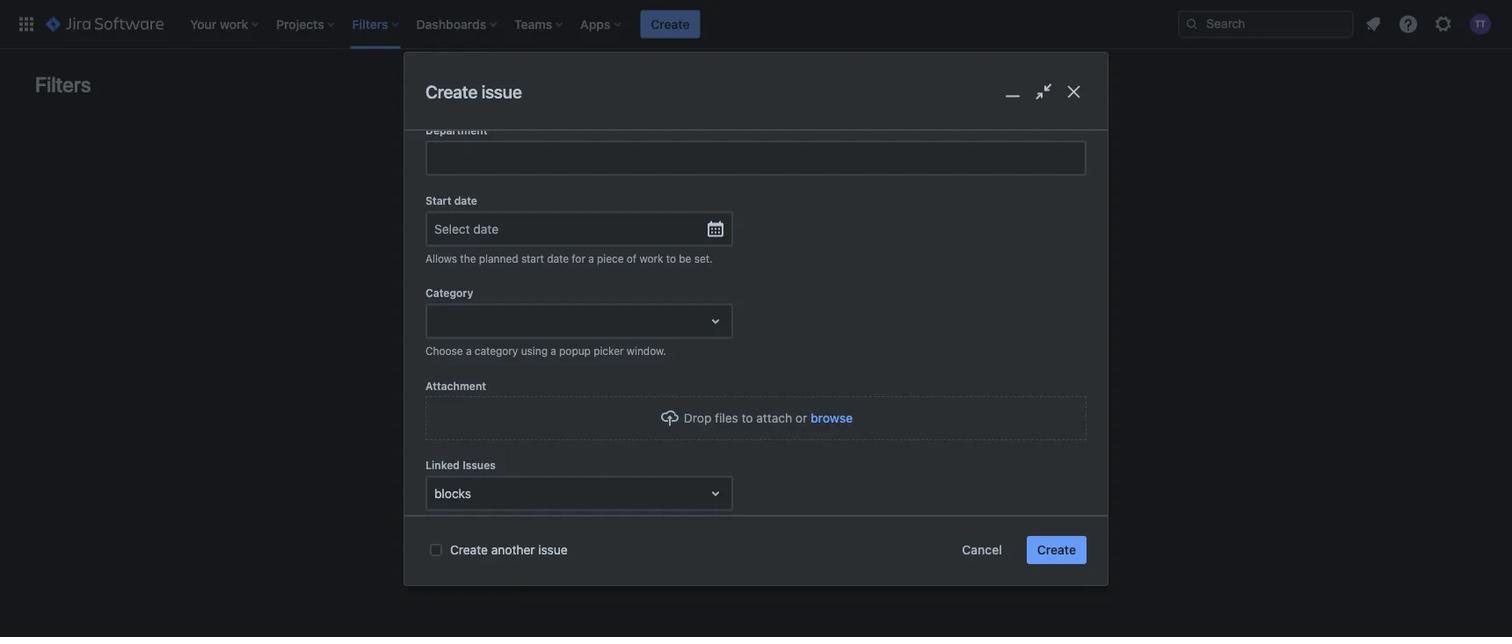 Task type: vqa. For each thing, say whether or not it's contained in the screenshot.
from
yes



Task type: locate. For each thing, give the bounding box(es) containing it.
1 vertical spatial the
[[928, 308, 947, 323]]

select
[[810, 326, 844, 340]]

searching.
[[710, 308, 769, 323]]

0 horizontal spatial to
[[667, 253, 676, 265]]

create
[[614, 308, 650, 323]]

1 horizontal spatial issue
[[539, 543, 568, 558]]

create button
[[641, 10, 701, 38], [1027, 537, 1087, 565]]

issue right another
[[539, 543, 568, 558]]

can
[[591, 308, 611, 323]]

0 horizontal spatial the
[[460, 253, 476, 265]]

0 vertical spatial issue
[[482, 81, 522, 102]]

the
[[460, 253, 476, 265], [928, 308, 947, 323]]

1 horizontal spatial the
[[928, 308, 947, 323]]

search
[[687, 326, 725, 340]]

1 horizontal spatial select
[[772, 308, 808, 323]]

select date
[[435, 222, 499, 236]]

Search field
[[1179, 10, 1355, 38]]

0 horizontal spatial select
[[435, 222, 470, 236]]

exit full screen image
[[1031, 79, 1057, 104]]

Linked Issues text field
[[435, 485, 438, 502]]

date right start
[[454, 195, 478, 207]]

or
[[796, 411, 808, 426]]

create
[[651, 17, 690, 31], [426, 81, 478, 102], [450, 543, 488, 558], [1038, 543, 1077, 558]]

1 vertical spatial select
[[772, 308, 808, 323]]

cancel button
[[952, 537, 1013, 565]]

0 horizontal spatial issue
[[482, 81, 522, 102]]

and
[[601, 326, 622, 340]]

another
[[491, 543, 535, 558]]

criteria.
[[728, 326, 771, 340]]

open image for linked issues
[[705, 483, 727, 504]]

drop files to attach or browse
[[684, 411, 853, 426]]

the inside from the sidebar and enter your search criteria. then, select
[[928, 308, 947, 323]]

2 vertical spatial date
[[547, 253, 569, 265]]

select down start date
[[435, 222, 470, 236]]

piece
[[597, 253, 624, 265]]

a
[[589, 253, 594, 265], [654, 308, 660, 323], [466, 345, 472, 358], [551, 345, 557, 358]]

allows
[[426, 253, 457, 265]]

of
[[627, 253, 637, 265]]

to left be
[[667, 253, 676, 265]]

0 vertical spatial create button
[[641, 10, 701, 38]]

discard & close image
[[1062, 79, 1087, 104]]

1 vertical spatial create button
[[1027, 537, 1087, 565]]

from the sidebar and enter your search criteria. then, select
[[555, 308, 947, 340]]

linked
[[426, 459, 460, 472]]

date left for
[[547, 253, 569, 265]]

attachment
[[426, 380, 486, 392]]

to right files
[[742, 411, 753, 426]]

issue up department
[[482, 81, 522, 102]]

0 vertical spatial the
[[460, 253, 476, 265]]

open image
[[705, 311, 727, 332], [705, 483, 727, 504]]

select
[[435, 222, 470, 236], [772, 308, 808, 323]]

choose
[[426, 345, 463, 358]]

create issue
[[426, 81, 522, 102]]

you
[[566, 308, 587, 323]]

the for from
[[928, 308, 947, 323]]

create another issue
[[450, 543, 568, 558]]

by
[[693, 308, 707, 323]]

your
[[658, 326, 683, 340]]

browse button
[[811, 410, 853, 427]]

0 horizontal spatial create button
[[641, 10, 701, 38]]

create button inside primary element
[[641, 10, 701, 38]]

files
[[715, 411, 739, 426]]

0 vertical spatial date
[[454, 195, 478, 207]]

choose a category using a popup picker window.
[[426, 345, 667, 358]]

to
[[667, 253, 676, 265], [742, 411, 753, 426]]

select up then,
[[772, 308, 808, 323]]

filters
[[35, 72, 91, 97]]

the inside create issue dialog
[[460, 253, 476, 265]]

0 vertical spatial open image
[[705, 311, 727, 332]]

the for allows
[[460, 253, 476, 265]]

sidebar
[[555, 326, 597, 340]]

1 vertical spatial open image
[[705, 483, 727, 504]]

date up planned
[[474, 222, 499, 236]]

1 vertical spatial date
[[474, 222, 499, 236]]

date
[[454, 195, 478, 207], [474, 222, 499, 236], [547, 253, 569, 265]]

linked issues
[[426, 459, 496, 472]]

set.
[[695, 253, 713, 265]]

a right for
[[589, 253, 594, 265]]

1 horizontal spatial to
[[742, 411, 753, 426]]

1 open image from the top
[[705, 311, 727, 332]]

jira software image
[[46, 14, 164, 35], [46, 14, 164, 35]]

for
[[572, 253, 586, 265]]

2 open image from the top
[[705, 483, 727, 504]]

0 vertical spatial select
[[435, 222, 470, 236]]

issue
[[482, 81, 522, 102], [539, 543, 568, 558]]

Department text field
[[427, 143, 1085, 174]]

upload image
[[660, 408, 681, 429]]

the right from
[[928, 308, 947, 323]]

the right allows
[[460, 253, 476, 265]]



Task type: describe. For each thing, give the bounding box(es) containing it.
issues
[[463, 459, 496, 472]]

window.
[[627, 345, 667, 358]]

create issue dialog
[[405, 0, 1108, 586]]

search image
[[1186, 17, 1200, 31]]

work
[[640, 253, 664, 265]]

allows the planned start date for a piece of work to be set.
[[426, 253, 713, 265]]

1 vertical spatial to
[[742, 411, 753, 426]]

planned
[[479, 253, 519, 265]]

enter
[[625, 326, 655, 340]]

attach
[[757, 411, 793, 426]]

from
[[899, 308, 925, 323]]

create banner
[[0, 0, 1513, 49]]

a right choose at the left of the page
[[466, 345, 472, 358]]

using
[[521, 345, 548, 358]]

primary element
[[11, 0, 1179, 49]]

blocks
[[435, 486, 471, 501]]

0 vertical spatial to
[[667, 253, 676, 265]]

popup
[[560, 345, 591, 358]]

create inside primary element
[[651, 17, 690, 31]]

category
[[426, 287, 474, 300]]

start
[[522, 253, 544, 265]]

browse
[[811, 411, 853, 426]]

start date
[[426, 195, 478, 207]]

then,
[[774, 326, 807, 340]]

1 horizontal spatial create button
[[1027, 537, 1087, 565]]

date for start date
[[454, 195, 478, 207]]

category
[[475, 345, 518, 358]]

open image for category
[[705, 311, 727, 332]]

minimize image
[[1001, 79, 1026, 104]]

you can create a filter by searching. select
[[566, 308, 811, 323]]

select inside create issue dialog
[[435, 222, 470, 236]]

a right using
[[551, 345, 557, 358]]

picker
[[594, 345, 624, 358]]

department
[[426, 124, 488, 136]]

be
[[679, 253, 692, 265]]

a left filter
[[654, 308, 660, 323]]

1 vertical spatial issue
[[539, 543, 568, 558]]

filter
[[664, 308, 689, 323]]

start
[[426, 195, 452, 207]]

date for select date
[[474, 222, 499, 236]]

cancel
[[963, 543, 1003, 558]]

drop
[[684, 411, 712, 426]]



